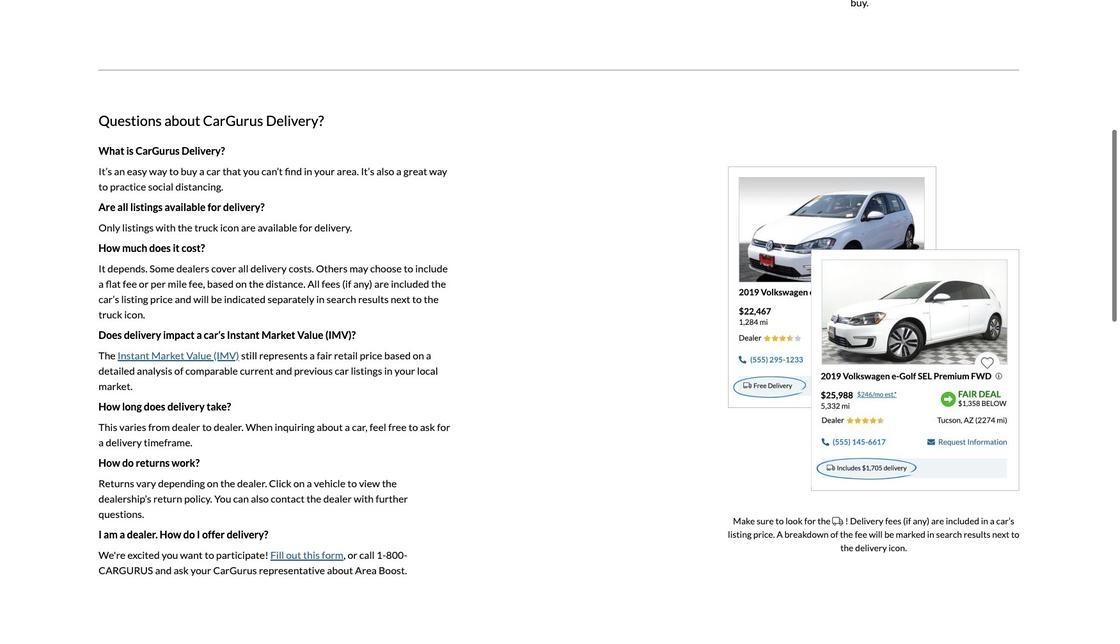 Task type: locate. For each thing, give the bounding box(es) containing it.
of inside still represents a fair retail price based on a detailed analysis of comparable current and previous car listings in your local market.
[[174, 363, 183, 375]]

car left that
[[206, 164, 221, 176]]

on up indicated at the top of page
[[236, 276, 247, 288]]

ask down want
[[174, 563, 189, 575]]

how down only
[[99, 240, 120, 253]]

does up from
[[144, 399, 165, 411]]

dealership's
[[99, 491, 151, 503]]

i left "offer"
[[197, 527, 200, 539]]

dealer inside returns vary depending on the dealer. click on a vehicle to view the dealership's return policy. you can also contact the dealer with further questions.
[[323, 491, 352, 503]]

any) down "may"
[[353, 276, 372, 288]]

1 horizontal spatial search
[[936, 528, 962, 539]]

car
[[206, 164, 221, 176], [335, 363, 349, 375]]

area
[[355, 563, 377, 575]]

1 vertical spatial ask
[[174, 563, 189, 575]]

how
[[99, 240, 120, 253], [99, 399, 120, 411], [99, 455, 120, 468], [160, 527, 181, 539]]

are
[[241, 220, 256, 232], [374, 276, 389, 288], [931, 515, 944, 525]]

find
[[285, 164, 302, 176]]

1 horizontal spatial results
[[964, 528, 991, 539]]

1 vertical spatial about
[[317, 420, 343, 432]]

icon. down depends. at the left of page
[[124, 307, 145, 319]]

1 vertical spatial be
[[885, 528, 894, 539]]

1 vertical spatial listing
[[728, 528, 752, 539]]

your down want
[[191, 563, 211, 575]]

it's right area.
[[361, 164, 374, 176]]

0 horizontal spatial also
[[251, 491, 269, 503]]

i left am
[[99, 527, 102, 539]]

ask right free
[[420, 420, 435, 432]]

0 horizontal spatial value
[[186, 348, 212, 360]]

any)
[[353, 276, 372, 288], [913, 515, 930, 525]]

for up only listings with the truck icon are available for delivery.
[[208, 200, 221, 212]]

value
[[297, 327, 323, 340], [186, 348, 212, 360]]

0 vertical spatial car
[[206, 164, 221, 176]]

2 vertical spatial and
[[155, 563, 172, 575]]

do up want
[[183, 527, 195, 539]]

0 vertical spatial (if
[[342, 276, 351, 288]]

dealer. inside this varies from dealer to dealer. when inquiring about a car, feel free to ask for a delivery timeframe.
[[214, 420, 244, 432]]

distance.
[[266, 276, 306, 288]]

does for it
[[149, 240, 171, 253]]

1 horizontal spatial are
[[374, 276, 389, 288]]

0 vertical spatial value
[[297, 327, 323, 340]]

1 horizontal spatial (if
[[903, 515, 911, 525]]

or right ,
[[348, 548, 357, 560]]

example car for sale listing with delivery truck icon. image
[[728, 165, 1020, 490]]

or left per
[[139, 276, 149, 288]]

indicated
[[224, 292, 266, 304]]

delivery down varies
[[106, 435, 142, 447]]

listing down make
[[728, 528, 752, 539]]

will down fee,
[[193, 292, 209, 304]]

you right that
[[243, 164, 260, 176]]

price down per
[[150, 292, 173, 304]]

delivery? for questions about cargurus delivery?
[[266, 110, 324, 128]]

dealer. up can
[[237, 476, 267, 488]]

0 horizontal spatial truck
[[99, 307, 122, 319]]

0 vertical spatial and
[[175, 292, 191, 304]]

0 vertical spatial does
[[149, 240, 171, 253]]

on right click
[[293, 476, 305, 488]]

dealer inside this varies from dealer to dealer. when inquiring about a car, feel free to ask for a delivery timeframe.
[[172, 420, 200, 432]]

0 vertical spatial search
[[327, 292, 356, 304]]

with down view
[[354, 491, 374, 503]]

delivery down delivery
[[855, 541, 887, 552]]

1 horizontal spatial be
[[885, 528, 894, 539]]

all right cover
[[238, 261, 249, 273]]

way up social
[[149, 164, 167, 176]]

this
[[99, 420, 117, 432]]

1 horizontal spatial instant
[[227, 327, 260, 340]]

your left area.
[[314, 164, 335, 176]]

instant up still
[[227, 327, 260, 340]]

2 vertical spatial listings
[[351, 363, 382, 375]]

fill
[[270, 548, 284, 560]]

2 vertical spatial about
[[327, 563, 353, 575]]

are inside ! delivery fees (if any) are included in a car's listing price. a breakdown of the fee will be marked in search results next to the delivery icon.
[[931, 515, 944, 525]]

way right great
[[429, 164, 447, 176]]

you left want
[[162, 548, 178, 560]]

instant up detailed
[[118, 348, 149, 360]]

do up returns
[[122, 455, 134, 468]]

dealer down "vehicle"
[[323, 491, 352, 503]]

1 vertical spatial results
[[964, 528, 991, 539]]

results inside it depends. some dealers cover all delivery costs. others may choose to include a flat fee or per mile fee, based on the distance. all fees (if any) are included the car's listing price and will be indicated separately in search results next to the truck icon.
[[358, 292, 389, 304]]

about left car, at the bottom left
[[317, 420, 343, 432]]

the instant market value (imv)
[[99, 348, 239, 360]]

(if inside ! delivery fees (if any) are included in a car's listing price. a breakdown of the fee will be marked in search results next to the delivery icon.
[[903, 515, 911, 525]]

mile
[[168, 276, 187, 288]]

truck left 'icon'
[[194, 220, 218, 232]]

will
[[193, 292, 209, 304], [869, 528, 883, 539]]

others
[[316, 261, 348, 273]]

market up represents
[[262, 327, 295, 340]]

all inside it depends. some dealers cover all delivery costs. others may choose to include a flat fee or per mile fee, based on the distance. all fees (if any) are included the car's listing price and will be indicated separately in search results next to the truck icon.
[[238, 261, 249, 273]]

and down represents
[[276, 363, 292, 375]]

representative
[[259, 563, 325, 575]]

fee down depends. at the left of page
[[123, 276, 137, 288]]

easy
[[127, 164, 147, 176]]

listings up much
[[122, 220, 154, 232]]

costs.
[[289, 261, 314, 273]]

0 vertical spatial results
[[358, 292, 389, 304]]

0 vertical spatial car's
[[99, 292, 119, 304]]

how up want
[[160, 527, 181, 539]]

for right free
[[437, 420, 450, 432]]

1 horizontal spatial i
[[197, 527, 200, 539]]

0 horizontal spatial all
[[117, 200, 128, 212]]

dealer.
[[214, 420, 244, 432], [237, 476, 267, 488], [127, 527, 158, 539]]

fees inside ! delivery fees (if any) are included in a car's listing price. a breakdown of the fee will be marked in search results next to the delivery icon.
[[885, 515, 902, 525]]

0 horizontal spatial of
[[174, 363, 183, 375]]

fill out this form link
[[270, 548, 344, 560]]

to
[[169, 164, 179, 176], [99, 179, 108, 191], [404, 261, 413, 273], [412, 292, 422, 304], [202, 420, 212, 432], [409, 420, 418, 432], [347, 476, 357, 488], [776, 515, 784, 525], [1011, 528, 1020, 539], [205, 548, 214, 560]]

1 vertical spatial based
[[384, 348, 411, 360]]

0 horizontal spatial it's
[[99, 164, 112, 176]]

how for how much does it cost?
[[99, 240, 120, 253]]

0 horizontal spatial included
[[391, 276, 429, 288]]

does
[[149, 240, 171, 253], [144, 399, 165, 411]]

fair
[[317, 348, 332, 360]]

delivery inside this varies from dealer to dealer. when inquiring about a car, feel free to ask for a delivery timeframe.
[[106, 435, 142, 447]]

and inside it depends. some dealers cover all delivery costs. others may choose to include a flat fee or per mile fee, based on the distance. all fees (if any) are included the car's listing price and will be indicated separately in search results next to the truck icon.
[[175, 292, 191, 304]]

instant
[[227, 327, 260, 340], [118, 348, 149, 360]]

fees up marked
[[885, 515, 902, 525]]

listing
[[121, 292, 148, 304], [728, 528, 752, 539]]

1 horizontal spatial car's
[[204, 327, 225, 340]]

results inside ! delivery fees (if any) are included in a car's listing price. a breakdown of the fee will be marked in search results next to the delivery icon.
[[964, 528, 991, 539]]

the
[[178, 220, 193, 232], [249, 276, 264, 288], [431, 276, 446, 288], [424, 292, 439, 304], [220, 476, 235, 488], [382, 476, 397, 488], [307, 491, 321, 503], [818, 515, 831, 525], [840, 528, 853, 539], [841, 541, 854, 552]]

much
[[122, 240, 147, 253]]

social
[[148, 179, 173, 191]]

current
[[240, 363, 274, 375]]

0 horizontal spatial way
[[149, 164, 167, 176]]

it's left an
[[99, 164, 112, 176]]

listings down social
[[130, 200, 163, 212]]

depending
[[158, 476, 205, 488]]

will inside ! delivery fees (if any) are included in a car's listing price. a breakdown of the fee will be marked in search results next to the delivery icon.
[[869, 528, 883, 539]]

0 vertical spatial ask
[[420, 420, 435, 432]]

search inside it depends. some dealers cover all delivery costs. others may choose to include a flat fee or per mile fee, based on the distance. all fees (if any) are included the car's listing price and will be indicated separately in search results next to the truck icon.
[[327, 292, 356, 304]]

(if up marked
[[903, 515, 911, 525]]

1 horizontal spatial will
[[869, 528, 883, 539]]

0 vertical spatial instant
[[227, 327, 260, 340]]

be left marked
[[885, 528, 894, 539]]

dealer. down the take?
[[214, 420, 244, 432]]

0 horizontal spatial any)
[[353, 276, 372, 288]]

1 horizontal spatial included
[[946, 515, 979, 525]]

cargurus down participate!
[[213, 563, 257, 575]]

any) inside it depends. some dealers cover all delivery costs. others may choose to include a flat fee or per mile fee, based on the distance. all fees (if any) are included the car's listing price and will be indicated separately in search results next to the truck icon.
[[353, 276, 372, 288]]

1 horizontal spatial fee
[[855, 528, 867, 539]]

0 vertical spatial market
[[262, 327, 295, 340]]

a inside ! delivery fees (if any) are included in a car's listing price. a breakdown of the fee will be marked in search results next to the delivery icon.
[[990, 515, 995, 525]]

truck up does
[[99, 307, 122, 319]]

look
[[786, 515, 803, 525]]

0 vertical spatial included
[[391, 276, 429, 288]]

you
[[214, 491, 231, 503]]

buy
[[181, 164, 197, 176]]

value up 'fair'
[[297, 327, 323, 340]]

0 vertical spatial your
[[314, 164, 335, 176]]

and down excited
[[155, 563, 172, 575]]

icon. inside ! delivery fees (if any) are included in a car's listing price. a breakdown of the fee will be marked in search results next to the delivery icon.
[[889, 541, 907, 552]]

also inside returns vary depending on the dealer. click on a vehicle to view the dealership's return policy. you can also contact the dealer with further questions.
[[251, 491, 269, 503]]

market up analysis
[[151, 348, 184, 360]]

previous
[[294, 363, 333, 375]]

1 vertical spatial all
[[238, 261, 249, 273]]

about
[[164, 110, 200, 128], [317, 420, 343, 432], [327, 563, 353, 575]]

available down the distancing.
[[165, 200, 206, 212]]

listing inside it depends. some dealers cover all delivery costs. others may choose to include a flat fee or per mile fee, based on the distance. all fees (if any) are included the car's listing price and will be indicated separately in search results next to the truck icon.
[[121, 292, 148, 304]]

0 vertical spatial any)
[[353, 276, 372, 288]]

policy.
[[184, 491, 212, 503]]

0 horizontal spatial i
[[99, 527, 102, 539]]

any) inside ! delivery fees (if any) are included in a car's listing price. a breakdown of the fee will be marked in search results next to the delivery icon.
[[913, 515, 930, 525]]

available
[[165, 200, 206, 212], [258, 220, 297, 232]]

i
[[99, 527, 102, 539], [197, 527, 200, 539]]

about down ,
[[327, 563, 353, 575]]

1 way from the left
[[149, 164, 167, 176]]

delivery truck icon image
[[833, 516, 844, 525]]

delivery? up buy
[[182, 143, 225, 155]]

delivery? up find
[[266, 110, 324, 128]]

0 horizontal spatial you
[[162, 548, 178, 560]]

does left the it at the top of page
[[149, 240, 171, 253]]

1 vertical spatial car
[[335, 363, 349, 375]]

icon. down marked
[[889, 541, 907, 552]]

1 horizontal spatial listing
[[728, 528, 752, 539]]

want
[[180, 548, 203, 560]]

questions.
[[99, 507, 144, 519]]

1 vertical spatial your
[[395, 363, 415, 375]]

based right retail at the bottom left of the page
[[384, 348, 411, 360]]

all
[[117, 200, 128, 212], [238, 261, 249, 273]]

listings down retail at the bottom left of the page
[[351, 363, 382, 375]]

listing inside ! delivery fees (if any) are included in a car's listing price. a breakdown of the fee will be marked in search results next to the delivery icon.
[[728, 528, 752, 539]]

1 vertical spatial or
[[348, 548, 357, 560]]

fees down others
[[322, 276, 340, 288]]

of down instant market value (imv) link
[[174, 363, 183, 375]]

on up local
[[413, 348, 424, 360]]

and inside , or call 1-800- cargurus and ask your cargurus representative about area boost.
[[155, 563, 172, 575]]

1 vertical spatial with
[[354, 491, 374, 503]]

in inside 'it's an easy way to buy a car that you can't find in your area. it's also a great way to practice social distancing.'
[[304, 164, 312, 176]]

are inside it depends. some dealers cover all delivery costs. others may choose to include a flat fee or per mile fee, based on the distance. all fees (if any) are included the car's listing price and will be indicated separately in search results next to the truck icon.
[[374, 276, 389, 288]]

am
[[104, 527, 118, 539]]

cargurus for is
[[136, 143, 180, 155]]

(imv)?
[[325, 327, 356, 340]]

does
[[99, 327, 122, 340]]

! delivery fees (if any) are included in a car's listing price. a breakdown of the fee will be marked in search results next to the delivery icon.
[[728, 515, 1020, 552]]

dealer. up excited
[[127, 527, 158, 539]]

1 vertical spatial cargurus
[[136, 143, 180, 155]]

1 horizontal spatial available
[[258, 220, 297, 232]]

1 vertical spatial next
[[992, 528, 1010, 539]]

fee down delivery
[[855, 528, 867, 539]]

1 horizontal spatial also
[[376, 164, 394, 176]]

0 vertical spatial truck
[[194, 220, 218, 232]]

be left indicated at the top of page
[[211, 292, 222, 304]]

delivery? up 'icon'
[[223, 200, 265, 212]]

how up this
[[99, 399, 120, 411]]

1 horizontal spatial it's
[[361, 164, 374, 176]]

dealer up the timeframe.
[[172, 420, 200, 432]]

1 horizontal spatial any)
[[913, 515, 930, 525]]

0 vertical spatial cargurus
[[203, 110, 263, 128]]

2 horizontal spatial and
[[276, 363, 292, 375]]

0 horizontal spatial ask
[[174, 563, 189, 575]]

0 horizontal spatial and
[[155, 563, 172, 575]]

(imv)
[[214, 348, 239, 360]]

delivery? up participate!
[[227, 527, 268, 539]]

listing down depends. at the left of page
[[121, 292, 148, 304]]

based
[[207, 276, 234, 288], [384, 348, 411, 360]]

1 horizontal spatial next
[[992, 528, 1010, 539]]

to inside ! delivery fees (if any) are included in a car's listing price. a breakdown of the fee will be marked in search results next to the delivery icon.
[[1011, 528, 1020, 539]]

how up returns
[[99, 455, 120, 468]]

search down others
[[327, 292, 356, 304]]

1 vertical spatial included
[[946, 515, 979, 525]]

1 vertical spatial any)
[[913, 515, 930, 525]]

fee
[[123, 276, 137, 288], [855, 528, 867, 539]]

delivery up the distance.
[[251, 261, 287, 273]]

way
[[149, 164, 167, 176], [429, 164, 447, 176]]

for inside this varies from dealer to dealer. when inquiring about a car, feel free to ask for a delivery timeframe.
[[437, 420, 450, 432]]

0 vertical spatial be
[[211, 292, 222, 304]]

all right are
[[117, 200, 128, 212]]

0 vertical spatial or
[[139, 276, 149, 288]]

based down cover
[[207, 276, 234, 288]]

about inside this varies from dealer to dealer. when inquiring about a car, feel free to ask for a delivery timeframe.
[[317, 420, 343, 432]]

fee inside it depends. some dealers cover all delivery costs. others may choose to include a flat fee or per mile fee, based on the distance. all fees (if any) are included the car's listing price and will be indicated separately in search results next to the truck icon.
[[123, 276, 137, 288]]

about up what is cargurus delivery?
[[164, 110, 200, 128]]

your inside still represents a fair retail price based on a detailed analysis of comparable current and previous car listings in your local market.
[[395, 363, 415, 375]]

call
[[359, 548, 375, 560]]

that
[[223, 164, 241, 176]]

cargurus
[[203, 110, 263, 128], [136, 143, 180, 155], [213, 563, 257, 575]]

0 vertical spatial price
[[150, 292, 173, 304]]

1 vertical spatial delivery?
[[182, 143, 225, 155]]

dealer. for when
[[214, 420, 244, 432]]

0 vertical spatial available
[[165, 200, 206, 212]]

0 vertical spatial based
[[207, 276, 234, 288]]

fee inside ! delivery fees (if any) are included in a car's listing price. a breakdown of the fee will be marked in search results next to the delivery icon.
[[855, 528, 867, 539]]

still represents a fair retail price based on a detailed analysis of comparable current and previous car listings in your local market.
[[99, 348, 438, 391]]

work?
[[172, 455, 200, 468]]

0 horizontal spatial next
[[391, 292, 410, 304]]

0 vertical spatial dealer.
[[214, 420, 244, 432]]

the
[[99, 348, 116, 360]]

available up costs.
[[258, 220, 297, 232]]

make sure to look for the
[[733, 515, 833, 525]]

of down delivery truck icon
[[830, 528, 838, 539]]

1 horizontal spatial with
[[354, 491, 374, 503]]

(if down "may"
[[342, 276, 351, 288]]

cargurus right is
[[136, 143, 180, 155]]

practice
[[110, 179, 146, 191]]

your inside , or call 1-800- cargurus and ask your cargurus representative about area boost.
[[191, 563, 211, 575]]

2 vertical spatial are
[[931, 515, 944, 525]]

are
[[99, 200, 115, 212]]

1 vertical spatial search
[[936, 528, 962, 539]]

how much does it cost?
[[99, 240, 205, 253]]

1 horizontal spatial you
[[243, 164, 260, 176]]

search right marked
[[936, 528, 962, 539]]

market
[[262, 327, 295, 340], [151, 348, 184, 360]]

1 horizontal spatial fees
[[885, 515, 902, 525]]

1 vertical spatial dealer.
[[237, 476, 267, 488]]

on inside still represents a fair retail price based on a detailed analysis of comparable current and previous car listings in your local market.
[[413, 348, 424, 360]]

included
[[391, 276, 429, 288], [946, 515, 979, 525]]

your left local
[[395, 363, 415, 375]]

and inside still represents a fair retail price based on a detailed analysis of comparable current and previous car listings in your local market.
[[276, 363, 292, 375]]

listings
[[130, 200, 163, 212], [122, 220, 154, 232], [351, 363, 382, 375]]

0 horizontal spatial listing
[[121, 292, 148, 304]]

from
[[148, 420, 170, 432]]

or inside , or call 1-800- cargurus and ask your cargurus representative about area boost.
[[348, 548, 357, 560]]

of
[[174, 363, 183, 375], [830, 528, 838, 539]]

take?
[[207, 399, 231, 411]]

also right can
[[251, 491, 269, 503]]

excited
[[127, 548, 160, 560]]

search
[[327, 292, 356, 304], [936, 528, 962, 539]]

click
[[269, 476, 291, 488]]

0 horizontal spatial price
[[150, 292, 173, 304]]

1 vertical spatial do
[[183, 527, 195, 539]]

car down retail at the bottom left of the page
[[335, 363, 349, 375]]

analysis
[[137, 363, 172, 375]]

truck inside it depends. some dealers cover all delivery costs. others may choose to include a flat fee or per mile fee, based on the distance. all fees (if any) are included the car's listing price and will be indicated separately in search results next to the truck icon.
[[99, 307, 122, 319]]

icon
[[220, 220, 239, 232]]

to inside returns vary depending on the dealer. click on a vehicle to view the dealership's return policy. you can also contact the dealer with further questions.
[[347, 476, 357, 488]]

detailed
[[99, 363, 135, 375]]

any) up marked
[[913, 515, 930, 525]]

1 vertical spatial are
[[374, 276, 389, 288]]

price right retail at the bottom left of the page
[[360, 348, 382, 360]]

cargurus up that
[[203, 110, 263, 128]]

value up comparable
[[186, 348, 212, 360]]

will down delivery
[[869, 528, 883, 539]]

and down the mile at the top of the page
[[175, 292, 191, 304]]

delivery inside it depends. some dealers cover all delivery costs. others may choose to include a flat fee or per mile fee, based on the distance. all fees (if any) are included the car's listing price and will be indicated separately in search results next to the truck icon.
[[251, 261, 287, 273]]

icon.
[[124, 307, 145, 319], [889, 541, 907, 552]]

car inside 'it's an easy way to buy a car that you can't find in your area. it's also a great way to practice social distancing.'
[[206, 164, 221, 176]]

price inside it depends. some dealers cover all delivery costs. others may choose to include a flat fee or per mile fee, based on the distance. all fees (if any) are included the car's listing price and will be indicated separately in search results next to the truck icon.
[[150, 292, 173, 304]]

price
[[150, 292, 173, 304], [360, 348, 382, 360]]

0 horizontal spatial will
[[193, 292, 209, 304]]

with up the it at the top of page
[[156, 220, 176, 232]]

1 vertical spatial icon.
[[889, 541, 907, 552]]

delivery inside ! delivery fees (if any) are included in a car's listing price. a breakdown of the fee will be marked in search results next to the delivery icon.
[[855, 541, 887, 552]]

1 horizontal spatial based
[[384, 348, 411, 360]]

2 vertical spatial car's
[[996, 515, 1015, 525]]

0 horizontal spatial (if
[[342, 276, 351, 288]]

long
[[122, 399, 142, 411]]

icon. inside it depends. some dealers cover all delivery costs. others may choose to include a flat fee or per mile fee, based on the distance. all fees (if any) are included the car's listing price and will be indicated separately in search results next to the truck icon.
[[124, 307, 145, 319]]

ask
[[420, 420, 435, 432], [174, 563, 189, 575]]

does delivery impact a car's instant market value (imv)?
[[99, 327, 356, 340]]

also left great
[[376, 164, 394, 176]]

dealer. inside returns vary depending on the dealer. click on a vehicle to view the dealership's return policy. you can also contact the dealer with further questions.
[[237, 476, 267, 488]]

may
[[350, 261, 368, 273]]

1 horizontal spatial dealer
[[323, 491, 352, 503]]

0 vertical spatial delivery?
[[266, 110, 324, 128]]



Task type: describe. For each thing, give the bounding box(es) containing it.
retail
[[334, 348, 358, 360]]

feel
[[370, 420, 386, 432]]

also inside 'it's an easy way to buy a car that you can't find in your area. it's also a great way to practice social distancing.'
[[376, 164, 394, 176]]

1 it's from the left
[[99, 164, 112, 176]]

returns vary depending on the dealer. click on a vehicle to view the dealership's return policy. you can also contact the dealer with further questions.
[[99, 476, 408, 519]]

it's an easy way to buy a car that you can't find in your area. it's also a great way to practice social distancing.
[[99, 164, 447, 191]]

cargurus for about
[[203, 110, 263, 128]]

does for delivery
[[144, 399, 165, 411]]

comparable
[[185, 363, 238, 375]]

for up breakdown
[[804, 515, 816, 525]]

ask inside this varies from dealer to dealer. when inquiring about a car, feel free to ask for a delivery timeframe.
[[420, 420, 435, 432]]

choose
[[370, 261, 402, 273]]

depends.
[[107, 261, 148, 273]]

sure
[[757, 515, 774, 525]]

2 way from the left
[[429, 164, 447, 176]]

delivery
[[850, 515, 884, 525]]

listings inside still represents a fair retail price based on a detailed analysis of comparable current and previous car listings in your local market.
[[351, 363, 382, 375]]

1 i from the left
[[99, 527, 102, 539]]

how for how do returns work?
[[99, 455, 120, 468]]

all
[[308, 276, 320, 288]]

still
[[241, 348, 257, 360]]

impact
[[163, 327, 195, 340]]

be inside ! delivery fees (if any) are included in a car's listing price. a breakdown of the fee will be marked in search results next to the delivery icon.
[[885, 528, 894, 539]]

distancing.
[[175, 179, 223, 191]]

your inside 'it's an easy way to buy a car that you can't find in your area. it's also a great way to practice social distancing.'
[[314, 164, 335, 176]]

a inside it depends. some dealers cover all delivery costs. others may choose to include a flat fee or per mile fee, based on the distance. all fees (if any) are included the car's listing price and will be indicated separately in search results next to the truck icon.
[[99, 276, 104, 288]]

1 vertical spatial you
[[162, 548, 178, 560]]

free
[[388, 420, 407, 432]]

instant market value (imv) link
[[118, 348, 239, 360]]

make
[[733, 515, 755, 525]]

represents
[[259, 348, 308, 360]]

with inside returns vary depending on the dealer. click on a vehicle to view the dealership's return policy. you can also contact the dealer with further questions.
[[354, 491, 374, 503]]

0 vertical spatial about
[[164, 110, 200, 128]]

based inside it depends. some dealers cover all delivery costs. others may choose to include a flat fee or per mile fee, based on the distance. all fees (if any) are included the car's listing price and will be indicated separately in search results next to the truck icon.
[[207, 276, 234, 288]]

1 horizontal spatial market
[[262, 327, 295, 340]]

of inside ! delivery fees (if any) are included in a car's listing price. a breakdown of the fee will be marked in search results next to the delivery icon.
[[830, 528, 838, 539]]

contact
[[271, 491, 305, 503]]

varies
[[119, 420, 146, 432]]

cost?
[[182, 240, 205, 253]]

for left delivery.
[[299, 220, 312, 232]]

timeframe.
[[144, 435, 193, 447]]

next inside it depends. some dealers cover all delivery costs. others may choose to include a flat fee or per mile fee, based on the distance. all fees (if any) are included the car's listing price and will be indicated separately in search results next to the truck icon.
[[391, 292, 410, 304]]

how long does delivery take?
[[99, 399, 231, 411]]

only listings with the truck icon are available for delivery.
[[99, 220, 352, 232]]

vary
[[136, 476, 156, 488]]

on up you
[[207, 476, 218, 488]]

when
[[246, 420, 273, 432]]

1 vertical spatial value
[[186, 348, 212, 360]]

fee,
[[189, 276, 205, 288]]

car,
[[352, 420, 368, 432]]

0 vertical spatial delivery?
[[223, 200, 265, 212]]

boost.
[[379, 563, 407, 575]]

breakdown
[[785, 528, 829, 539]]

,
[[344, 548, 346, 560]]

how for how long does delivery take?
[[99, 399, 120, 411]]

i am a dealer. how do i offer delivery?
[[99, 527, 268, 539]]

questions
[[99, 110, 162, 128]]

marked
[[896, 528, 926, 539]]

form
[[322, 548, 344, 560]]

price inside still represents a fair retail price based on a detailed analysis of comparable current and previous car listings in your local market.
[[360, 348, 382, 360]]

included inside ! delivery fees (if any) are included in a car's listing price. a breakdown of the fee will be marked in search results next to the delivery icon.
[[946, 515, 979, 525]]

it depends. some dealers cover all delivery costs. others may choose to include a flat fee or per mile fee, based on the distance. all fees (if any) are included the car's listing price and will be indicated separately in search results next to the truck icon.
[[99, 261, 448, 319]]

0 horizontal spatial market
[[151, 348, 184, 360]]

this varies from dealer to dealer. when inquiring about a car, feel free to ask for a delivery timeframe.
[[99, 420, 450, 447]]

we're excited you want to participate! fill out this form
[[99, 548, 344, 560]]

an
[[114, 164, 125, 176]]

0 horizontal spatial with
[[156, 220, 176, 232]]

delivery right does
[[124, 327, 161, 340]]

1-
[[377, 548, 386, 560]]

1 horizontal spatial do
[[183, 527, 195, 539]]

what is cargurus delivery?
[[99, 143, 225, 155]]

dealers
[[176, 261, 209, 273]]

view
[[359, 476, 380, 488]]

0 horizontal spatial available
[[165, 200, 206, 212]]

offer
[[202, 527, 225, 539]]

can
[[233, 491, 249, 503]]

1 vertical spatial delivery?
[[227, 527, 268, 539]]

be inside it depends. some dealers cover all delivery costs. others may choose to include a flat fee or per mile fee, based on the distance. all fees (if any) are included the car's listing price and will be indicated separately in search results next to the truck icon.
[[211, 292, 222, 304]]

delivery? for what is cargurus delivery?
[[182, 143, 225, 155]]

1 vertical spatial car's
[[204, 327, 225, 340]]

0 vertical spatial are
[[241, 220, 256, 232]]

cargurus inside , or call 1-800- cargurus and ask your cargurus representative about area boost.
[[213, 563, 257, 575]]

based inside still represents a fair retail price based on a detailed analysis of comparable current and previous car listings in your local market.
[[384, 348, 411, 360]]

about inside , or call 1-800- cargurus and ask your cargurus representative about area boost.
[[327, 563, 353, 575]]

1 vertical spatial available
[[258, 220, 297, 232]]

a inside returns vary depending on the dealer. click on a vehicle to view the dealership's return policy. you can also contact the dealer with further questions.
[[307, 476, 312, 488]]

in inside still represents a fair retail price based on a detailed analysis of comparable current and previous car listings in your local market.
[[384, 363, 393, 375]]

returns
[[136, 455, 170, 468]]

2 vertical spatial dealer.
[[127, 527, 158, 539]]

0 vertical spatial do
[[122, 455, 134, 468]]

1 horizontal spatial value
[[297, 327, 323, 340]]

is
[[126, 143, 134, 155]]

it
[[99, 261, 105, 273]]

search inside ! delivery fees (if any) are included in a car's listing price. a breakdown of the fee will be marked in search results next to the delivery icon.
[[936, 528, 962, 539]]

car inside still represents a fair retail price based on a detailed analysis of comparable current and previous car listings in your local market.
[[335, 363, 349, 375]]

flat
[[106, 276, 121, 288]]

included inside it depends. some dealers cover all delivery costs. others may choose to include a flat fee or per mile fee, based on the distance. all fees (if any) are included the car's listing price and will be indicated separately in search results next to the truck icon.
[[391, 276, 429, 288]]

dealer. for click
[[237, 476, 267, 488]]

will inside it depends. some dealers cover all delivery costs. others may choose to include a flat fee or per mile fee, based on the distance. all fees (if any) are included the car's listing price and will be indicated separately in search results next to the truck icon.
[[193, 292, 209, 304]]

ask inside , or call 1-800- cargurus and ask your cargurus representative about area boost.
[[174, 563, 189, 575]]

2 i from the left
[[197, 527, 200, 539]]

car's inside it depends. some dealers cover all delivery costs. others may choose to include a flat fee or per mile fee, based on the distance. all fees (if any) are included the car's listing price and will be indicated separately in search results next to the truck icon.
[[99, 292, 119, 304]]

1 vertical spatial listings
[[122, 220, 154, 232]]

0 vertical spatial listings
[[130, 200, 163, 212]]

0 horizontal spatial instant
[[118, 348, 149, 360]]

great
[[404, 164, 427, 176]]

are all listings available for delivery?
[[99, 200, 265, 212]]

2 it's from the left
[[361, 164, 374, 176]]

or inside it depends. some dealers cover all delivery costs. others may choose to include a flat fee or per mile fee, based on the distance. all fees (if any) are included the car's listing price and will be indicated separately in search results next to the truck icon.
[[139, 276, 149, 288]]

what
[[99, 143, 124, 155]]

delivery.
[[314, 220, 352, 232]]

you inside 'it's an easy way to buy a car that you can't find in your area. it's also a great way to practice social distancing.'
[[243, 164, 260, 176]]

inquiring
[[275, 420, 315, 432]]

on inside it depends. some dealers cover all delivery costs. others may choose to include a flat fee or per mile fee, based on the distance. all fees (if any) are included the car's listing price and will be indicated separately in search results next to the truck icon.
[[236, 276, 247, 288]]

in inside it depends. some dealers cover all delivery costs. others may choose to include a flat fee or per mile fee, based on the distance. all fees (if any) are included the car's listing price and will be indicated separately in search results next to the truck icon.
[[316, 292, 325, 304]]

, or call 1-800- cargurus and ask your cargurus representative about area boost.
[[99, 548, 407, 575]]

some
[[150, 261, 174, 273]]

include
[[415, 261, 448, 273]]

per
[[151, 276, 166, 288]]

car's inside ! delivery fees (if any) are included in a car's listing price. a breakdown of the fee will be marked in search results next to the delivery icon.
[[996, 515, 1015, 525]]

further
[[376, 491, 408, 503]]

0 vertical spatial all
[[117, 200, 128, 212]]

area.
[[337, 164, 359, 176]]

participate!
[[216, 548, 268, 560]]

cargurus
[[99, 563, 153, 575]]

fees inside it depends. some dealers cover all delivery costs. others may choose to include a flat fee or per mile fee, based on the distance. all fees (if any) are included the car's listing price and will be indicated separately in search results next to the truck icon.
[[322, 276, 340, 288]]

delivery left the take?
[[167, 399, 205, 411]]

return
[[153, 491, 182, 503]]

next inside ! delivery fees (if any) are included in a car's listing price. a breakdown of the fee will be marked in search results next to the delivery icon.
[[992, 528, 1010, 539]]

vehicle
[[314, 476, 346, 488]]

separately
[[268, 292, 314, 304]]

(if inside it depends. some dealers cover all delivery costs. others may choose to include a flat fee or per mile fee, based on the distance. all fees (if any) are included the car's listing price and will be indicated separately in search results next to the truck icon.
[[342, 276, 351, 288]]

price.
[[753, 528, 775, 539]]

out
[[286, 548, 301, 560]]



Task type: vqa. For each thing, say whether or not it's contained in the screenshot.
ASK in the , or call 1-800- CARGURUS and ask your CarGurus representative about Area Boost.
yes



